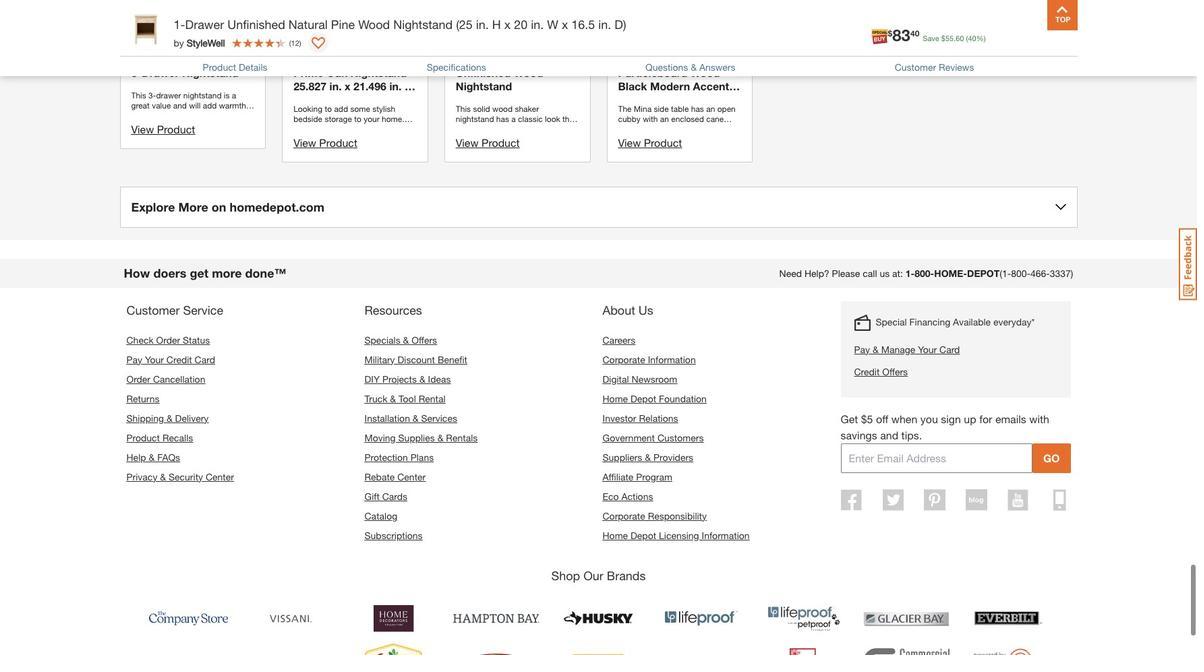 Task type: describe. For each thing, give the bounding box(es) containing it.
2 center from the left
[[398, 472, 426, 483]]

us
[[639, 303, 654, 318]]

supplies
[[399, 432, 435, 444]]

special
[[876, 316, 907, 328]]

affiliate program link
[[603, 472, 673, 483]]

help
[[127, 452, 146, 463]]

466-
[[1031, 268, 1051, 279]]

the company store image
[[145, 600, 232, 638]]

and
[[881, 429, 899, 442]]

0 horizontal spatial information
[[648, 354, 696, 366]]

$ inside $ 83 40
[[888, 28, 893, 38]]

pay for pay & manage your card
[[855, 344, 871, 355]]

newsroom
[[632, 374, 678, 385]]

1 horizontal spatial $
[[942, 34, 946, 43]]

go
[[1044, 452, 1061, 465]]

home decorators collection image
[[351, 600, 437, 638]]

military discount benefit
[[365, 354, 468, 366]]

home depot blog image
[[967, 490, 988, 511]]

lifeproof flooring image
[[658, 600, 745, 638]]

vissani image
[[248, 600, 334, 638]]

& for shipping & delivery
[[167, 413, 173, 424]]

everbilt image
[[966, 600, 1052, 638]]

check order status
[[127, 335, 210, 346]]

doers
[[154, 266, 187, 281]]

corporate information
[[603, 354, 696, 366]]

& for suppliers & providers
[[645, 452, 651, 463]]

customer for customer reviews
[[895, 61, 937, 73]]

17.48
[[294, 93, 321, 106]]

check order status link
[[127, 335, 210, 346]]

protection
[[365, 452, 408, 463]]

customer reviews
[[895, 61, 975, 73]]

1-drawer unfinished natural pine wood nightstand (25 in. h x 20 in. w x 16.5 in. d)
[[174, 17, 627, 32]]

moving
[[365, 432, 396, 444]]

x right "21.496"
[[405, 79, 411, 92]]

home accents holiday image
[[761, 644, 847, 656]]

1 vertical spatial offers
[[883, 366, 908, 378]]

credit offers
[[855, 366, 908, 378]]

discount
[[398, 354, 435, 366]]

need help? please call us at: 1-800-home-depot (1-800-466-3337)
[[780, 268, 1074, 279]]

installation & services
[[365, 413, 457, 424]]

sign
[[942, 413, 962, 426]]

questions & answers
[[646, 61, 736, 73]]

government
[[603, 432, 655, 444]]

view product link for pacific view 1-drawer prime oak nightstand 25.827 in. x 21.496 in. x 17.48 in.
[[294, 136, 358, 149]]

& for help & faqs
[[149, 452, 155, 463]]

digital newsroom link
[[603, 374, 678, 385]]

0 horizontal spatial offers
[[412, 335, 437, 346]]

responsibility
[[648, 511, 707, 522]]

available
[[954, 316, 991, 328]]

x down the oak
[[345, 79, 351, 92]]

view product for unfinished solid wood 3-drawer nightstand
[[131, 123, 195, 135]]

pacific
[[294, 52, 329, 65]]

catalog
[[365, 511, 398, 522]]

investor
[[603, 413, 637, 424]]

unfinished solid wood 3-drawer nightstand image
[[131, 0, 255, 52]]

home depot licensing information
[[603, 530, 750, 542]]

government customers
[[603, 432, 704, 444]]

pacific view 1-drawer prime oak nightstand 25.827 in. x 21.496 in. x 17.48 in. image
[[294, 0, 417, 52]]

about
[[603, 303, 636, 318]]

commercial electric image
[[863, 644, 950, 656]]

customer for customer service
[[127, 303, 180, 318]]

shipping & delivery
[[127, 413, 209, 424]]

resources
[[365, 303, 422, 318]]

in. left h
[[476, 17, 489, 32]]

drawer inside pacific view 1-drawer prime oak nightstand 25.827 in. x 21.496 in. x 17.48 in.
[[369, 52, 407, 65]]

military
[[365, 354, 395, 366]]

(1-
[[1000, 268, 1012, 279]]

product for pacific view 1-drawer prime oak nightstand 25.827 in. x 21.496 in. x 17.48 in. image
[[319, 136, 358, 149]]

1- up "by" on the left of page
[[174, 17, 185, 32]]

%)
[[977, 34, 986, 43]]

installation & services link
[[365, 413, 457, 424]]

rental
[[419, 393, 446, 405]]

unfinished inside unfinished solid wood 3-drawer nightstand
[[131, 52, 186, 65]]

( 12 )
[[289, 38, 301, 47]]

brooklyn 1-drawer unfinished wood nightstand
[[456, 52, 553, 92]]

0 horizontal spatial (
[[289, 38, 291, 47]]

view product for pacific view 1-drawer prime oak nightstand 25.827 in. x 21.496 in. x 17.48 in.
[[294, 136, 358, 149]]

government customers link
[[603, 432, 704, 444]]

protection plans link
[[365, 452, 434, 463]]

home depot foundation link
[[603, 393, 707, 405]]

product for the mina oak-finish particleboard wood black modern accent storage living room side end table bedroom nightstand, set of 2 image
[[644, 136, 682, 149]]

top button
[[1048, 0, 1078, 30]]

& for pay & manage your card
[[873, 344, 879, 355]]

prime
[[294, 66, 324, 79]]

1 800- from the left
[[915, 268, 935, 279]]

answers
[[700, 61, 736, 73]]

with
[[1030, 413, 1050, 426]]

us
[[880, 268, 890, 279]]

wood inside the brooklyn 1-drawer unfinished wood nightstand
[[514, 66, 544, 79]]

mina oak-finish particleboard wood black modern accent storage living room side end table bedroom nightstand, set of 2 image
[[619, 0, 742, 52]]

order cancellation link
[[127, 374, 205, 385]]

services
[[421, 413, 457, 424]]

home-
[[935, 268, 968, 279]]

0 vertical spatial wood
[[358, 17, 390, 32]]

shipping & delivery link
[[127, 413, 209, 424]]

view product link for brooklyn 1-drawer unfinished wood nightstand
[[456, 136, 520, 149]]

1 vertical spatial order
[[127, 374, 151, 385]]

1 horizontal spatial your
[[919, 344, 937, 355]]

program
[[637, 472, 673, 483]]

pay for pay your credit card
[[127, 354, 142, 366]]

shop our brands
[[552, 569, 646, 584]]

gift cards link
[[365, 491, 408, 503]]

(25
[[456, 17, 473, 32]]

specifications
[[427, 61, 486, 73]]

nightstand inside pacific view 1-drawer prime oak nightstand 25.827 in. x 21.496 in. x 17.48 in.
[[351, 66, 407, 79]]

on
[[212, 200, 226, 214]]

83
[[893, 26, 911, 45]]

moving supplies & rentals
[[365, 432, 478, 444]]

corporate for corporate information
[[603, 354, 646, 366]]

check
[[127, 335, 154, 346]]

view for unfinished solid wood 3-drawer nightstand
[[131, 123, 154, 135]]

home for home depot licensing information
[[603, 530, 628, 542]]

h
[[493, 17, 501, 32]]

careers
[[603, 335, 636, 346]]

diy projects & ideas
[[365, 374, 451, 385]]

more
[[178, 200, 208, 214]]

truck
[[365, 393, 388, 405]]

home depot on pinterest image
[[925, 490, 946, 511]]

1- right at: at the right of page
[[906, 268, 915, 279]]

depot for foundation
[[631, 393, 657, 405]]

3-
[[131, 66, 142, 79]]

drawer inside unfinished solid wood 3-drawer nightstand
[[142, 66, 179, 79]]

benefit
[[438, 354, 468, 366]]

privacy
[[127, 472, 158, 483]]

25.827
[[294, 79, 327, 92]]

defiant image
[[556, 644, 642, 656]]

in. down the oak
[[330, 79, 342, 92]]

shipping
[[127, 413, 164, 424]]

need
[[780, 268, 802, 279]]

by stylewell
[[174, 37, 225, 48]]

corporate responsibility link
[[603, 511, 707, 522]]

in. left 'd)'
[[599, 17, 612, 32]]

home depot on twitter image
[[883, 490, 904, 511]]

home depot licensing information link
[[603, 530, 750, 542]]

product for "brooklyn 1-drawer unfinished wood nightstand" image
[[482, 136, 520, 149]]

more
[[212, 266, 242, 281]]

returns link
[[127, 393, 160, 405]]

0 horizontal spatial card
[[195, 354, 215, 366]]

1 horizontal spatial 40
[[969, 34, 977, 43]]

product details
[[203, 61, 268, 73]]

1 horizontal spatial (
[[967, 34, 969, 43]]



Task type: locate. For each thing, give the bounding box(es) containing it.
faqs
[[157, 452, 180, 463]]

subscriptions link
[[365, 530, 423, 542]]

drawer up "21.496"
[[369, 52, 407, 65]]

in. right "21.496"
[[390, 79, 402, 92]]

& down government customers
[[645, 452, 651, 463]]

2 800- from the left
[[1012, 268, 1031, 279]]

1 horizontal spatial offers
[[883, 366, 908, 378]]

&
[[691, 61, 697, 73], [403, 335, 409, 346], [873, 344, 879, 355], [420, 374, 426, 385], [390, 393, 396, 405], [167, 413, 173, 424], [413, 413, 419, 424], [438, 432, 444, 444], [149, 452, 155, 463], [645, 452, 651, 463], [160, 472, 166, 483]]

0 vertical spatial order
[[156, 335, 180, 346]]

in.
[[476, 17, 489, 32], [531, 17, 544, 32], [599, 17, 612, 32], [330, 79, 342, 92], [390, 79, 402, 92], [324, 93, 336, 106]]

done™
[[245, 266, 286, 281]]

gift cards
[[365, 491, 408, 503]]

nightstand inside unfinished solid wood 3-drawer nightstand
[[182, 66, 239, 79]]

security
[[169, 472, 203, 483]]

40 right 60
[[969, 34, 977, 43]]

customer up check
[[127, 303, 180, 318]]

order up returns link
[[127, 374, 151, 385]]

wood right pine
[[358, 17, 390, 32]]

view product link for unfinished solid wood 3-drawer nightstand
[[131, 123, 195, 135]]

our
[[584, 569, 604, 584]]

& for questions & answers
[[691, 61, 697, 73]]

customer down save at the right of the page
[[895, 61, 937, 73]]

rentals
[[446, 432, 478, 444]]

21.496
[[354, 79, 387, 92]]

investor relations
[[603, 413, 679, 424]]

center down plans
[[398, 472, 426, 483]]

information up "newsroom"
[[648, 354, 696, 366]]

service
[[183, 303, 224, 318]]

everyday*
[[994, 316, 1036, 328]]

specifications button
[[427, 61, 486, 73], [427, 61, 486, 73]]

order up pay your credit card link
[[156, 335, 180, 346]]

corporate information link
[[603, 354, 696, 366]]

unfinished down "by" on the left of page
[[131, 52, 186, 65]]

& up supplies
[[413, 413, 419, 424]]

go button
[[1033, 444, 1071, 474]]

depot for licensing
[[631, 530, 657, 542]]

0 horizontal spatial 40
[[911, 28, 920, 38]]

credit down pay & manage your card
[[855, 366, 880, 378]]

& for truck & tool rental
[[390, 393, 396, 405]]

wood down "brooklyn 1-drawer unfinished wood nightstand" image
[[514, 66, 544, 79]]

800- right at: at the right of page
[[915, 268, 935, 279]]

0 horizontal spatial customer
[[127, 303, 180, 318]]

1 vertical spatial wood
[[218, 52, 248, 65]]

by
[[174, 37, 184, 48]]

wood inside unfinished solid wood 3-drawer nightstand
[[218, 52, 248, 65]]

pay
[[855, 344, 871, 355], [127, 354, 142, 366]]

product for unfinished solid wood 3-drawer nightstand image
[[157, 123, 195, 135]]

& left manage
[[873, 344, 879, 355]]

home for home depot foundation
[[603, 393, 628, 405]]

wood right solid
[[218, 52, 248, 65]]

800- right depot
[[1012, 268, 1031, 279]]

corporate responsibility
[[603, 511, 707, 522]]

1 home from the top
[[603, 393, 628, 405]]

40 left save at the right of the page
[[911, 28, 920, 38]]

careers link
[[603, 335, 636, 346]]

2 horizontal spatial wood
[[514, 66, 544, 79]]

2 home from the top
[[603, 530, 628, 542]]

( right 60
[[967, 34, 969, 43]]

0 horizontal spatial order
[[127, 374, 151, 385]]

explore more on homedepot.com button
[[120, 187, 1078, 228]]

providers
[[654, 452, 694, 463]]

view for pacific view 1-drawer prime oak nightstand 25.827 in. x 21.496 in. x 17.48 in.
[[294, 136, 316, 149]]

product image image
[[123, 7, 167, 51]]

0 vertical spatial home
[[603, 393, 628, 405]]

2 vertical spatial unfinished
[[456, 66, 511, 79]]

truck & tool rental
[[365, 393, 446, 405]]

12
[[291, 38, 300, 47]]

hubspace smart home image
[[966, 644, 1052, 656]]

drawer down 20
[[515, 52, 553, 65]]

customer
[[895, 61, 937, 73], [127, 303, 180, 318]]

how doers get more done™
[[124, 266, 286, 281]]

0 vertical spatial information
[[648, 354, 696, 366]]

offers down manage
[[883, 366, 908, 378]]

home down the eco
[[603, 530, 628, 542]]

1 horizontal spatial credit
[[855, 366, 880, 378]]

home depot on facebook image
[[842, 490, 862, 511]]

( left )
[[289, 38, 291, 47]]

20
[[514, 17, 528, 32]]

credit up cancellation
[[167, 354, 192, 366]]

0 vertical spatial unfinished
[[228, 17, 285, 32]]

depot down "corporate responsibility"
[[631, 530, 657, 542]]

.
[[954, 34, 956, 43]]

center right security
[[206, 472, 234, 483]]

x right h
[[505, 17, 511, 32]]

drawer inside the brooklyn 1-drawer unfinished wood nightstand
[[515, 52, 553, 65]]

& down faqs
[[160, 472, 166, 483]]

corporate down careers link
[[603, 354, 646, 366]]

1 horizontal spatial unfinished
[[228, 17, 285, 32]]

diy projects & ideas link
[[365, 374, 451, 385]]

1 vertical spatial information
[[702, 530, 750, 542]]

1 vertical spatial corporate
[[603, 511, 646, 522]]

center
[[206, 472, 234, 483], [398, 472, 426, 483]]

your down financing
[[919, 344, 937, 355]]

2 corporate from the top
[[603, 511, 646, 522]]

rebate center
[[365, 472, 426, 483]]

natural
[[289, 17, 328, 32]]

0 vertical spatial credit
[[167, 354, 192, 366]]

view product for brooklyn 1-drawer unfinished wood nightstand
[[456, 136, 520, 149]]

brooklyn 1-drawer unfinished wood nightstand link
[[456, 0, 579, 93]]

home down digital
[[603, 393, 628, 405]]

specials & offers
[[365, 335, 437, 346]]

& for specials & offers
[[403, 335, 409, 346]]

0 horizontal spatial center
[[206, 472, 234, 483]]

0 horizontal spatial $
[[888, 28, 893, 38]]

order cancellation
[[127, 374, 205, 385]]

& inside pay & manage your card link
[[873, 344, 879, 355]]

pay your credit card link
[[127, 354, 215, 366]]

0 horizontal spatial your
[[145, 354, 164, 366]]

unfinished down brooklyn
[[456, 66, 511, 79]]

0 horizontal spatial wood
[[218, 52, 248, 65]]

0 horizontal spatial 800-
[[915, 268, 935, 279]]

drawer
[[185, 17, 224, 32], [369, 52, 407, 65], [515, 52, 553, 65], [142, 66, 179, 79]]

in. left w
[[531, 17, 544, 32]]

$ 83 40
[[888, 26, 920, 45]]

unfinished up details
[[228, 17, 285, 32]]

& left tool
[[390, 393, 396, 405]]

help?
[[805, 268, 830, 279]]

when
[[892, 413, 918, 426]]

reviews
[[939, 61, 975, 73]]

home
[[603, 393, 628, 405], [603, 530, 628, 542]]

get
[[841, 413, 859, 426]]

1 horizontal spatial pay
[[855, 344, 871, 355]]

1- inside pacific view 1-drawer prime oak nightstand 25.827 in. x 21.496 in. x 17.48 in.
[[359, 52, 369, 65]]

at:
[[893, 268, 904, 279]]

affiliate program
[[603, 472, 673, 483]]

your
[[919, 344, 937, 355], [145, 354, 164, 366]]

1- inside the brooklyn 1-drawer unfinished wood nightstand
[[505, 52, 515, 65]]

800-
[[915, 268, 935, 279], [1012, 268, 1031, 279]]

hampton bay image
[[453, 600, 540, 638]]

credit
[[167, 354, 192, 366], [855, 366, 880, 378]]

0 horizontal spatial unfinished
[[131, 52, 186, 65]]

pacific view 1-drawer prime oak nightstand 25.827 in. x 21.496 in. x 17.48 in.
[[294, 52, 411, 106]]

pay down check
[[127, 354, 142, 366]]

0 horizontal spatial pay
[[127, 354, 142, 366]]

corporate for corporate responsibility
[[603, 511, 646, 522]]

information right licensing at the bottom right
[[702, 530, 750, 542]]

shop
[[552, 569, 580, 584]]

1 horizontal spatial wood
[[358, 17, 390, 32]]

rebate
[[365, 472, 395, 483]]

1 horizontal spatial card
[[940, 344, 961, 355]]

1 horizontal spatial 800-
[[1012, 268, 1031, 279]]

for
[[980, 413, 993, 426]]

1 depot from the top
[[631, 393, 657, 405]]

x
[[505, 17, 511, 32], [562, 17, 568, 32], [345, 79, 351, 92], [405, 79, 411, 92]]

nightstand up "21.496"
[[351, 66, 407, 79]]

depot up investor relations link
[[631, 393, 657, 405]]

& left ideas
[[420, 374, 426, 385]]

feedback link image
[[1180, 228, 1198, 301]]

glacier bay image
[[863, 600, 950, 638]]

brooklyn 1-drawer unfinished wood nightstand image
[[456, 0, 579, 52]]

drawer down "by" on the left of page
[[142, 66, 179, 79]]

home depot mobile apps image
[[1054, 490, 1067, 511]]

1- right brooklyn
[[505, 52, 515, 65]]

card
[[940, 344, 961, 355], [195, 354, 215, 366]]

unfinished inside the brooklyn 1-drawer unfinished wood nightstand
[[456, 66, 511, 79]]

1 vertical spatial unfinished
[[131, 52, 186, 65]]

0 horizontal spatial credit
[[167, 354, 192, 366]]

catalog link
[[365, 511, 398, 522]]

x right w
[[562, 17, 568, 32]]

specials
[[365, 335, 401, 346]]

display image
[[312, 37, 325, 51]]

& left answers
[[691, 61, 697, 73]]

& right help at the left bottom of the page
[[149, 452, 155, 463]]

pay up credit offers at the right bottom of the page
[[855, 344, 871, 355]]

pacific view 1-drawer prime oak nightstand 25.827 in. x 21.496 in. x 17.48 in. link
[[294, 0, 417, 106]]

depot
[[631, 393, 657, 405], [631, 530, 657, 542]]

Enter Email Address text field
[[841, 444, 1033, 474]]

2 depot from the top
[[631, 530, 657, 542]]

off
[[877, 413, 889, 426]]

trafficmaster image
[[453, 644, 540, 656]]

& up military discount benefit link
[[403, 335, 409, 346]]

manage
[[882, 344, 916, 355]]

0 vertical spatial customer
[[895, 61, 937, 73]]

1 corporate from the top
[[603, 354, 646, 366]]

1 vertical spatial credit
[[855, 366, 880, 378]]

0 vertical spatial depot
[[631, 393, 657, 405]]

nightstand down brooklyn
[[456, 79, 512, 92]]

customers
[[658, 432, 704, 444]]

1 horizontal spatial center
[[398, 472, 426, 483]]

1 horizontal spatial order
[[156, 335, 180, 346]]

home depot on youtube image
[[1008, 490, 1029, 511]]

tool
[[399, 393, 416, 405]]

drawer up stylewell
[[185, 17, 224, 32]]

your up order cancellation link
[[145, 354, 164, 366]]

0 vertical spatial corporate
[[603, 354, 646, 366]]

protection plans
[[365, 452, 434, 463]]

recalls
[[163, 432, 193, 444]]

nightstand left (25
[[394, 17, 453, 32]]

55
[[946, 34, 954, 43]]

40 inside $ 83 40
[[911, 28, 920, 38]]

$5
[[862, 413, 874, 426]]

card down status
[[195, 354, 215, 366]]

1 horizontal spatial information
[[702, 530, 750, 542]]

home depot foundation
[[603, 393, 707, 405]]

0 vertical spatial offers
[[412, 335, 437, 346]]

husky image
[[556, 600, 642, 638]]

)
[[300, 38, 301, 47]]

corporate down eco actions on the bottom of page
[[603, 511, 646, 522]]

explore more on homedepot.com
[[131, 200, 325, 214]]

pay your credit card
[[127, 354, 215, 366]]

nightstand down solid
[[182, 66, 239, 79]]

view inside pacific view 1-drawer prime oak nightstand 25.827 in. x 21.496 in. x 17.48 in.
[[332, 52, 356, 65]]

investor relations link
[[603, 413, 679, 424]]

cancellation
[[153, 374, 205, 385]]

brands
[[607, 569, 646, 584]]

in. right the 17.48
[[324, 93, 336, 106]]

offers up discount
[[412, 335, 437, 346]]

details
[[239, 61, 268, 73]]

depot
[[968, 268, 1000, 279]]

1- up "21.496"
[[359, 52, 369, 65]]

& for installation & services
[[413, 413, 419, 424]]

suppliers & providers link
[[603, 452, 694, 463]]

& for privacy & security center
[[160, 472, 166, 483]]

$ left save at the right of the page
[[888, 28, 893, 38]]

view for brooklyn 1-drawer unfinished wood nightstand
[[456, 136, 479, 149]]

& down the services at the left of the page
[[438, 432, 444, 444]]

1 vertical spatial customer
[[127, 303, 180, 318]]

moving supplies & rentals link
[[365, 432, 478, 444]]

customer reviews button
[[895, 61, 975, 73], [895, 61, 975, 73]]

order
[[156, 335, 180, 346], [127, 374, 151, 385]]

nightstand inside the brooklyn 1-drawer unfinished wood nightstand
[[456, 79, 512, 92]]

1 horizontal spatial customer
[[895, 61, 937, 73]]

2 horizontal spatial unfinished
[[456, 66, 511, 79]]

lifeproof with petproof technology carpet image
[[761, 600, 847, 638]]

pay inside pay & manage your card link
[[855, 344, 871, 355]]

1 vertical spatial depot
[[631, 530, 657, 542]]

card up credit offers link on the right of the page
[[940, 344, 961, 355]]

1 vertical spatial home
[[603, 530, 628, 542]]

$ left .
[[942, 34, 946, 43]]

1 center from the left
[[206, 472, 234, 483]]

vigoro image
[[351, 644, 437, 656]]

2 vertical spatial wood
[[514, 66, 544, 79]]

up
[[965, 413, 977, 426]]

& up 'recalls'
[[167, 413, 173, 424]]



Task type: vqa. For each thing, say whether or not it's contained in the screenshot.
leftmost the "FREE"
no



